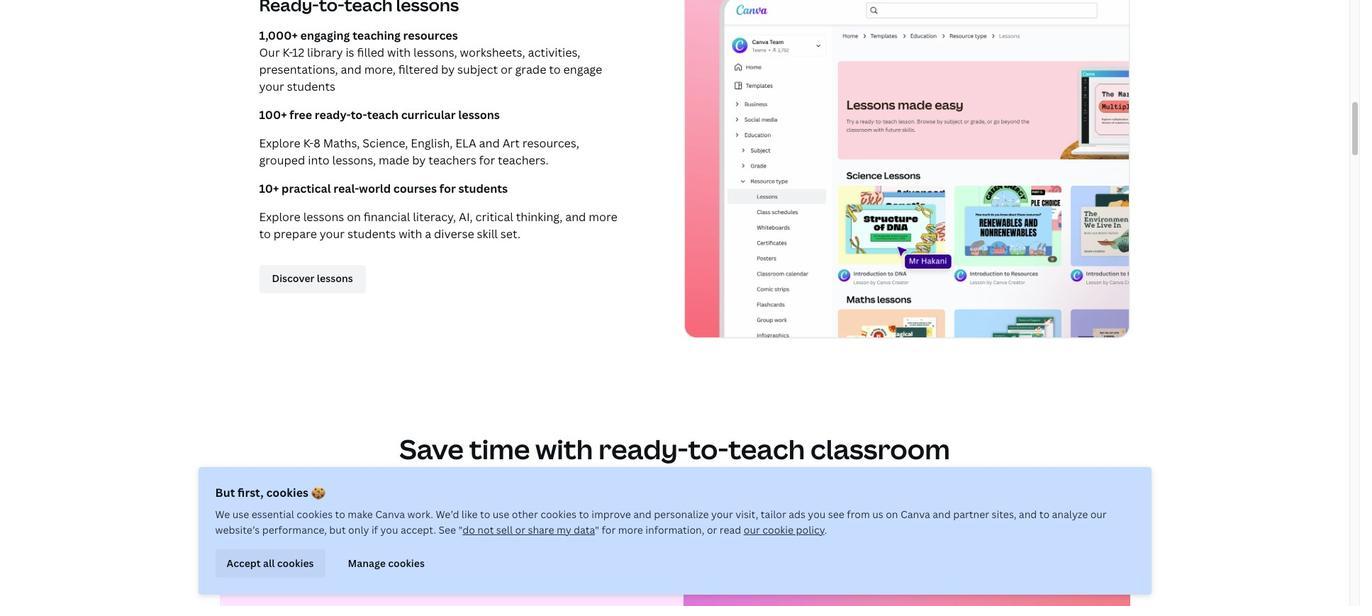 Task type: vqa. For each thing, say whether or not it's contained in the screenshot.
left "
yes



Task type: locate. For each thing, give the bounding box(es) containing it.
or left read
[[707, 524, 718, 537]]

100+
[[259, 107, 287, 122]]

0 vertical spatial our
[[1091, 508, 1107, 522]]

0 vertical spatial with
[[387, 44, 411, 60]]

1 horizontal spatial our
[[1091, 508, 1107, 522]]

use up website's
[[233, 508, 249, 522]]

real-
[[334, 181, 359, 196]]

and inside 1,000+ engaging teaching resources our k-12 library is filled with lessons, worksheets, activities, presentations, and more, filtered by subject or grade to engage your students
[[341, 61, 362, 77]]

1 vertical spatial by
[[412, 152, 426, 168]]

1 vertical spatial more
[[619, 524, 643, 537]]

0 horizontal spatial k-
[[283, 44, 292, 60]]

to right like
[[480, 508, 491, 522]]

1 vertical spatial lessons,
[[332, 152, 376, 168]]

to down activities,
[[549, 61, 561, 77]]

lessons up prepare
[[303, 209, 344, 225]]

0 horizontal spatial teach
[[367, 107, 399, 122]]

0 vertical spatial explore
[[259, 135, 301, 151]]

you
[[808, 508, 826, 522], [381, 524, 398, 537]]

you up policy
[[808, 508, 826, 522]]

1 horizontal spatial canva
[[901, 508, 931, 522]]

and down is
[[341, 61, 362, 77]]

engage
[[564, 61, 603, 77]]

teachers
[[429, 152, 477, 168]]

lessons, inside explore k-8 maths, science, english, ela and art resources, grouped into lessons, made by teachers for teachers.
[[332, 152, 376, 168]]

accept all cookies button
[[215, 550, 325, 578]]

to up but
[[335, 508, 345, 522]]

lessons, down maths,
[[332, 152, 376, 168]]

0 vertical spatial for
[[479, 152, 495, 168]]

1 vertical spatial you
[[381, 524, 398, 537]]

" down the 'improve'
[[595, 524, 600, 537]]

more right thinking,
[[589, 209, 618, 225]]

made
[[379, 152, 410, 168]]

0 vertical spatial teach
[[367, 107, 399, 122]]

our
[[1091, 508, 1107, 522], [744, 524, 761, 537]]

grade
[[515, 61, 547, 77]]

1 horizontal spatial teach
[[729, 430, 806, 467]]

1 horizontal spatial for
[[479, 152, 495, 168]]

your inside 1,000+ engaging teaching resources our k-12 library is filled with lessons, worksheets, activities, presentations, and more, filtered by subject or grade to engage your students
[[259, 78, 284, 94]]

to inside explore lessons on financial literacy, ai, critical thinking, and more to prepare your students with a diverse skill set.
[[259, 226, 271, 242]]

cookies right all
[[277, 557, 314, 570]]

1 vertical spatial our
[[744, 524, 761, 537]]

0 horizontal spatial on
[[347, 209, 361, 225]]

subject
[[458, 61, 498, 77]]

8
[[314, 135, 321, 151]]

with inside explore lessons on financial literacy, ai, critical thinking, and more to prepare your students with a diverse skill set.
[[399, 226, 422, 242]]

1 horizontal spatial students
[[348, 226, 396, 242]]

see
[[829, 508, 845, 522]]

0 horizontal spatial lessons
[[303, 209, 344, 225]]

and left art
[[479, 135, 500, 151]]

1 horizontal spatial by
[[441, 61, 455, 77]]

by inside 1,000+ engaging teaching resources our k-12 library is filled with lessons, worksheets, activities, presentations, and more, filtered by subject or grade to engage your students
[[441, 61, 455, 77]]

use up the sell
[[493, 508, 510, 522]]

canva right us
[[901, 508, 931, 522]]

0 horizontal spatial our
[[744, 524, 761, 537]]

0 horizontal spatial use
[[233, 508, 249, 522]]

like
[[462, 508, 478, 522]]

0 vertical spatial students
[[287, 78, 336, 94]]

to left prepare
[[259, 226, 271, 242]]

for down teachers
[[440, 181, 456, 196]]

1 vertical spatial k-
[[303, 135, 314, 151]]

2 explore from the top
[[259, 209, 301, 225]]

or right the sell
[[515, 524, 526, 537]]

0 horizontal spatial canva
[[376, 508, 405, 522]]

on inside explore lessons on financial literacy, ai, critical thinking, and more to prepare your students with a diverse skill set.
[[347, 209, 361, 225]]

more for for
[[619, 524, 643, 537]]

2 horizontal spatial students
[[459, 181, 508, 196]]

and inside explore k-8 maths, science, english, ela and art resources, grouped into lessons, made by teachers for teachers.
[[479, 135, 500, 151]]

your up 100+
[[259, 78, 284, 94]]

with left a
[[399, 226, 422, 242]]

by
[[441, 61, 455, 77], [412, 152, 426, 168]]

0 horizontal spatial you
[[381, 524, 398, 537]]

100+ free ready-to-teach curricular lessons
[[259, 107, 500, 122]]

explore inside explore lessons on financial literacy, ai, critical thinking, and more to prepare your students with a diverse skill set.
[[259, 209, 301, 225]]

improve
[[592, 508, 631, 522]]

to- inside save time with ready-to-teach classroom materials
[[689, 430, 729, 467]]

more
[[589, 209, 618, 225], [619, 524, 643, 537]]

our cookie policy link
[[744, 524, 825, 537]]

0 horizontal spatial by
[[412, 152, 426, 168]]

from
[[847, 508, 870, 522]]

resources
[[403, 27, 458, 43]]

2 vertical spatial with
[[536, 430, 593, 467]]

1 vertical spatial with
[[399, 226, 422, 242]]

2 horizontal spatial for
[[602, 524, 616, 537]]

0 vertical spatial by
[[441, 61, 455, 77]]

k-
[[283, 44, 292, 60], [303, 135, 314, 151]]

share
[[528, 524, 555, 537]]

explore inside explore k-8 maths, science, english, ela and art resources, grouped into lessons, made by teachers for teachers.
[[259, 135, 301, 151]]

1 vertical spatial teach
[[729, 430, 806, 467]]

for inside explore k-8 maths, science, english, ela and art resources, grouped into lessons, made by teachers for teachers.
[[479, 152, 495, 168]]

0 vertical spatial you
[[808, 508, 826, 522]]

2 " from the left
[[595, 524, 600, 537]]

students down presentations,
[[287, 78, 336, 94]]

0 horizontal spatial students
[[287, 78, 336, 94]]

policy
[[796, 524, 825, 537]]

0 vertical spatial ready-
[[315, 107, 351, 122]]

on
[[347, 209, 361, 225], [886, 508, 899, 522]]

1 horizontal spatial k-
[[303, 135, 314, 151]]

1 use from the left
[[233, 508, 249, 522]]

first,
[[238, 485, 264, 501]]

0 horizontal spatial more
[[589, 209, 618, 225]]

by right 'filtered'
[[441, 61, 455, 77]]

1 horizontal spatial more
[[619, 524, 643, 537]]

on right us
[[886, 508, 899, 522]]

teach up tailor
[[729, 430, 806, 467]]

your right prepare
[[320, 226, 345, 242]]

lessons up the ela
[[459, 107, 500, 122]]

for down the 'improve'
[[602, 524, 616, 537]]

1 explore from the top
[[259, 135, 301, 151]]

0 vertical spatial your
[[259, 78, 284, 94]]

us
[[873, 508, 884, 522]]

our inside we use essential cookies to make canva work. we'd like to use other cookies to improve and personalize your visit, tailor ads you see from us on canva and partner sites, and to analyze our website's performance, but only if you accept. see "
[[1091, 508, 1107, 522]]

and
[[341, 61, 362, 77], [479, 135, 500, 151], [566, 209, 586, 225], [634, 508, 652, 522], [933, 508, 951, 522], [1020, 508, 1038, 522]]

or down worksheets,
[[501, 61, 513, 77]]

1 vertical spatial to-
[[689, 430, 729, 467]]

engaging
[[301, 27, 350, 43]]

1 horizontal spatial ready-
[[599, 430, 689, 467]]

lessons, down resources
[[414, 44, 457, 60]]

0 horizontal spatial "
[[459, 524, 463, 537]]

to-
[[351, 107, 367, 122], [689, 430, 729, 467]]

practical
[[282, 181, 331, 196]]

1 horizontal spatial lessons
[[459, 107, 500, 122]]

is
[[346, 44, 354, 60]]

1 horizontal spatial use
[[493, 508, 510, 522]]

your up read
[[712, 508, 733, 522]]

performance,
[[262, 524, 327, 537]]

time
[[469, 430, 530, 467]]

teach
[[367, 107, 399, 122], [729, 430, 806, 467]]

you right if
[[381, 524, 398, 537]]

0 horizontal spatial lessons,
[[332, 152, 376, 168]]

cookies inside button
[[277, 557, 314, 570]]

lessons, inside 1,000+ engaging teaching resources our k-12 library is filled with lessons, worksheets, activities, presentations, and more, filtered by subject or grade to engage your students
[[414, 44, 457, 60]]

lessons
[[459, 107, 500, 122], [303, 209, 344, 225]]

1 vertical spatial explore
[[259, 209, 301, 225]]

1 horizontal spatial your
[[320, 226, 345, 242]]

1 canva from the left
[[376, 508, 405, 522]]

k- right our
[[283, 44, 292, 60]]

by inside explore k-8 maths, science, english, ela and art resources, grouped into lessons, made by teachers for teachers.
[[412, 152, 426, 168]]

explore for to
[[259, 209, 301, 225]]

0 horizontal spatial for
[[440, 181, 456, 196]]

but first, cookies 🍪
[[215, 485, 325, 501]]

more down the 'improve'
[[619, 524, 643, 537]]

and right thinking,
[[566, 209, 586, 225]]

sell
[[497, 524, 513, 537]]

1 vertical spatial ready-
[[599, 430, 689, 467]]

explore up grouped
[[259, 135, 301, 151]]

1 vertical spatial your
[[320, 226, 345, 242]]

1 horizontal spatial lessons,
[[414, 44, 457, 60]]

1,000+
[[259, 27, 298, 43]]

for right teachers
[[479, 152, 495, 168]]

ai,
[[459, 209, 473, 225]]

0 horizontal spatial to-
[[351, 107, 367, 122]]

lessons inside explore lessons on financial literacy, ai, critical thinking, and more to prepare your students with a diverse skill set.
[[303, 209, 344, 225]]

"
[[459, 524, 463, 537], [595, 524, 600, 537]]

on down real-
[[347, 209, 361, 225]]

teach up the science,
[[367, 107, 399, 122]]

grouped
[[259, 152, 305, 168]]

with up more,
[[387, 44, 411, 60]]

by down english,
[[412, 152, 426, 168]]

ready-
[[315, 107, 351, 122], [599, 430, 689, 467]]

canva
[[376, 508, 405, 522], [901, 508, 931, 522]]

0 vertical spatial on
[[347, 209, 361, 225]]

2 vertical spatial your
[[712, 508, 733, 522]]

2 use from the left
[[493, 508, 510, 522]]

0 vertical spatial more
[[589, 209, 618, 225]]

to
[[549, 61, 561, 77], [259, 226, 271, 242], [335, 508, 345, 522], [480, 508, 491, 522], [579, 508, 589, 522], [1040, 508, 1050, 522]]

with right 'time'
[[536, 430, 593, 467]]

accept all cookies
[[227, 557, 314, 570]]

0 horizontal spatial or
[[501, 61, 513, 77]]

library
[[307, 44, 343, 60]]

our right analyze
[[1091, 508, 1107, 522]]

make
[[348, 508, 373, 522]]

with
[[387, 44, 411, 60], [399, 226, 422, 242], [536, 430, 593, 467]]

see
[[439, 524, 456, 537]]

1 vertical spatial lessons
[[303, 209, 344, 225]]

1 " from the left
[[459, 524, 463, 537]]

canva up if
[[376, 508, 405, 522]]

" right 'see'
[[459, 524, 463, 537]]

1 horizontal spatial "
[[595, 524, 600, 537]]

or
[[501, 61, 513, 77], [515, 524, 526, 537], [707, 524, 718, 537]]

0 vertical spatial k-
[[283, 44, 292, 60]]

students down financial
[[348, 226, 396, 242]]

and left partner
[[933, 508, 951, 522]]

ready- inside save time with ready-to-teach classroom materials
[[599, 430, 689, 467]]

lessons,
[[414, 44, 457, 60], [332, 152, 376, 168]]

teach inside save time with ready-to-teach classroom materials
[[729, 430, 806, 467]]

cookies inside button
[[388, 557, 425, 570]]

maths,
[[323, 135, 360, 151]]

we use essential cookies to make canva work. we'd like to use other cookies to improve and personalize your visit, tailor ads you see from us on canva and partner sites, and to analyze our website's performance, but only if you accept. see "
[[215, 508, 1107, 537]]

explore up prepare
[[259, 209, 301, 225]]

materials
[[612, 463, 738, 500]]

more inside explore lessons on financial literacy, ai, critical thinking, and more to prepare your students with a diverse skill set.
[[589, 209, 618, 225]]

students up critical at the top of the page
[[459, 181, 508, 196]]

2 vertical spatial students
[[348, 226, 396, 242]]

1 vertical spatial for
[[440, 181, 456, 196]]

literacy,
[[413, 209, 456, 225]]

your
[[259, 78, 284, 94], [320, 226, 345, 242], [712, 508, 733, 522]]

1 horizontal spatial to-
[[689, 430, 729, 467]]

k- up into
[[303, 135, 314, 151]]

12
[[292, 44, 305, 60]]

1 horizontal spatial on
[[886, 508, 899, 522]]

1 vertical spatial on
[[886, 508, 899, 522]]

cookies down accept.
[[388, 557, 425, 570]]

0 horizontal spatial your
[[259, 78, 284, 94]]

0 vertical spatial lessons,
[[414, 44, 457, 60]]

2 horizontal spatial your
[[712, 508, 733, 522]]

our down visit,
[[744, 524, 761, 537]]



Task type: describe. For each thing, give the bounding box(es) containing it.
but
[[329, 524, 346, 537]]

your inside explore lessons on financial literacy, ai, critical thinking, and more to prepare your students with a diverse skill set.
[[320, 226, 345, 242]]

a
[[425, 226, 432, 242]]

1 vertical spatial students
[[459, 181, 508, 196]]

.
[[825, 524, 828, 537]]

visit,
[[736, 508, 759, 522]]

more for and
[[589, 209, 618, 225]]

more,
[[364, 61, 396, 77]]

to inside 1,000+ engaging teaching resources our k-12 library is filled with lessons, worksheets, activities, presentations, and more, filtered by subject or grade to engage your students
[[549, 61, 561, 77]]

financial
[[364, 209, 410, 225]]

" inside we use essential cookies to make canva work. we'd like to use other cookies to improve and personalize your visit, tailor ads you see from us on canva and partner sites, and to analyze our website's performance, but only if you accept. see "
[[459, 524, 463, 537]]

to up data
[[579, 508, 589, 522]]

or inside 1,000+ engaging teaching resources our k-12 library is filled with lessons, worksheets, activities, presentations, and more, filtered by subject or grade to engage your students
[[501, 61, 513, 77]]

thinking,
[[516, 209, 563, 225]]

manage cookies button
[[337, 550, 436, 578]]

into
[[308, 152, 330, 168]]

1 horizontal spatial or
[[515, 524, 526, 537]]

art
[[503, 135, 520, 151]]

teaching
[[353, 27, 401, 43]]

data
[[574, 524, 595, 537]]

2 canva from the left
[[901, 508, 931, 522]]

if
[[372, 524, 378, 537]]

and right sites,
[[1020, 508, 1038, 522]]

resources,
[[523, 135, 580, 151]]

10+ practical real-world courses for students
[[259, 181, 508, 196]]

to left analyze
[[1040, 508, 1050, 522]]

my
[[557, 524, 572, 537]]

0 vertical spatial lessons
[[459, 107, 500, 122]]

other
[[512, 508, 538, 522]]

only
[[348, 524, 369, 537]]

analyze
[[1053, 508, 1089, 522]]

curricular
[[401, 107, 456, 122]]

your inside we use essential cookies to make canva work. we'd like to use other cookies to improve and personalize your visit, tailor ads you see from us on canva and partner sites, and to analyze our website's performance, but only if you accept. see "
[[712, 508, 733, 522]]

cookie
[[763, 524, 794, 537]]

with inside 1,000+ engaging teaching resources our k-12 library is filled with lessons, worksheets, activities, presentations, and more, filtered by subject or grade to engage your students
[[387, 44, 411, 60]]

ela
[[456, 135, 477, 151]]

science,
[[363, 135, 408, 151]]

2 vertical spatial for
[[602, 524, 616, 537]]

do not sell or share my data " for more information, or read our cookie policy .
[[463, 524, 828, 537]]

english,
[[411, 135, 453, 151]]

accept
[[227, 557, 261, 570]]

information,
[[646, 524, 705, 537]]

courses
[[394, 181, 437, 196]]

classroom
[[811, 430, 951, 467]]

not
[[478, 524, 494, 537]]

k- inside 1,000+ engaging teaching resources our k-12 library is filled with lessons, worksheets, activities, presentations, and more, filtered by subject or grade to engage your students
[[283, 44, 292, 60]]

10+
[[259, 181, 279, 196]]

our
[[259, 44, 280, 60]]

manage
[[348, 557, 386, 570]]

and inside explore lessons on financial literacy, ai, critical thinking, and more to prepare your students with a diverse skill set.
[[566, 209, 586, 225]]

worksheets,
[[460, 44, 525, 60]]

read
[[720, 524, 742, 537]]

tailor
[[761, 508, 787, 522]]

accept.
[[401, 524, 436, 537]]

we'd
[[436, 508, 459, 522]]

but
[[215, 485, 235, 501]]

do
[[463, 524, 475, 537]]

website's
[[215, 524, 260, 537]]

essential
[[252, 508, 294, 522]]

teachers.
[[498, 152, 549, 168]]

explore for grouped
[[259, 135, 301, 151]]

we
[[215, 508, 230, 522]]

explore lessons on financial literacy, ai, critical thinking, and more to prepare your students with a diverse skill set.
[[259, 209, 618, 242]]

cookies down 🍪
[[297, 508, 333, 522]]

prepare
[[274, 226, 317, 242]]

manage cookies
[[348, 557, 425, 570]]

cookies up my at the left of page
[[541, 508, 577, 522]]

personalize
[[654, 508, 709, 522]]

students inside 1,000+ engaging teaching resources our k-12 library is filled with lessons, worksheets, activities, presentations, and more, filtered by subject or grade to engage your students
[[287, 78, 336, 94]]

activities,
[[528, 44, 581, 60]]

🍪
[[311, 485, 325, 501]]

k- inside explore k-8 maths, science, english, ela and art resources, grouped into lessons, made by teachers for teachers.
[[303, 135, 314, 151]]

set.
[[501, 226, 521, 242]]

critical
[[476, 209, 514, 225]]

ads
[[789, 508, 806, 522]]

2 horizontal spatial or
[[707, 524, 718, 537]]

diverse
[[434, 226, 474, 242]]

on inside we use essential cookies to make canva work. we'd like to use other cookies to improve and personalize your visit, tailor ads you see from us on canva and partner sites, and to analyze our website's performance, but only if you accept. see "
[[886, 508, 899, 522]]

filled
[[357, 44, 385, 60]]

partner
[[954, 508, 990, 522]]

presentations,
[[259, 61, 338, 77]]

cookies up essential
[[266, 485, 309, 501]]

with inside save time with ready-to-teach classroom materials
[[536, 430, 593, 467]]

do not sell or share my data link
[[463, 524, 595, 537]]

save
[[400, 430, 464, 467]]

1 horizontal spatial you
[[808, 508, 826, 522]]

world
[[359, 181, 391, 196]]

students inside explore lessons on financial literacy, ai, critical thinking, and more to prepare your students with a diverse skill set.
[[348, 226, 396, 242]]

and up do not sell or share my data " for more information, or read our cookie policy .
[[634, 508, 652, 522]]

all
[[263, 557, 275, 570]]

explore k-8 maths, science, english, ela and art resources, grouped into lessons, made by teachers for teachers.
[[259, 135, 580, 168]]

save time with ready-to-teach classroom materials
[[400, 430, 951, 500]]

sites,
[[992, 508, 1017, 522]]

filtered
[[399, 61, 439, 77]]

work.
[[408, 508, 434, 522]]

0 vertical spatial to-
[[351, 107, 367, 122]]

0 horizontal spatial ready-
[[315, 107, 351, 122]]

skill
[[477, 226, 498, 242]]

1,000+ engaging teaching resources our k-12 library is filled with lessons, worksheets, activities, presentations, and more, filtered by subject or grade to engage your students
[[259, 27, 603, 94]]



